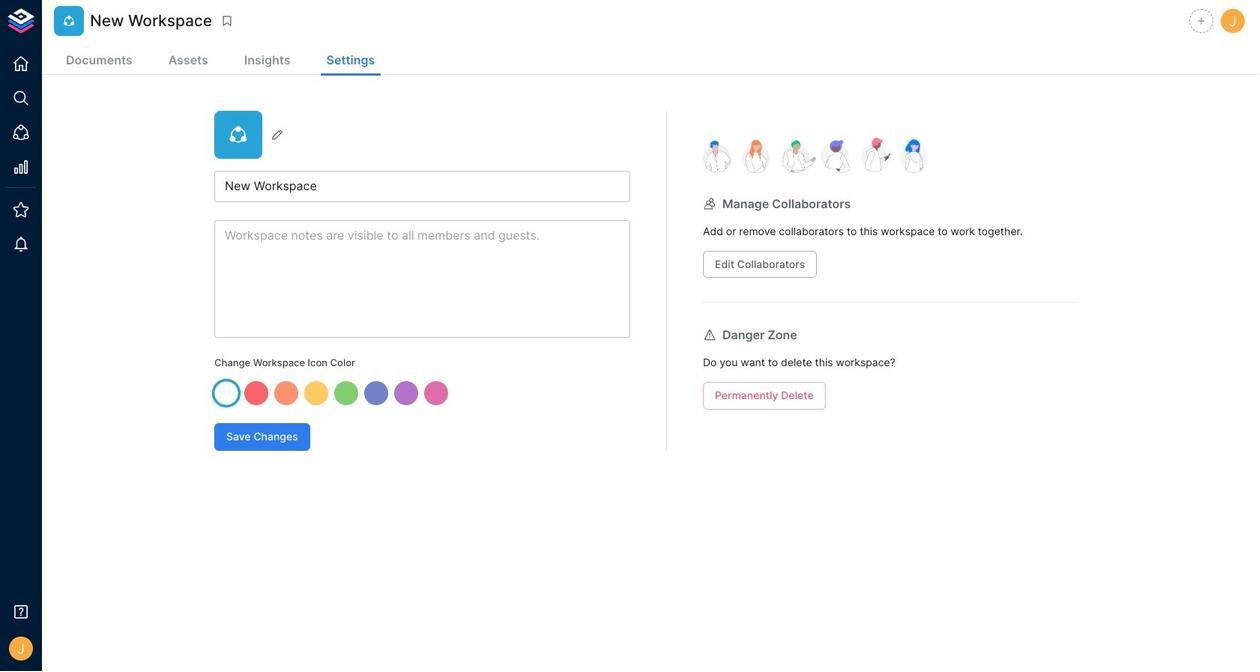 Task type: vqa. For each thing, say whether or not it's contained in the screenshot.
the right tooltip
no



Task type: describe. For each thing, give the bounding box(es) containing it.
Workspace notes are visible to all members and guests. text field
[[214, 220, 631, 338]]

bookmark image
[[221, 14, 234, 28]]

Workspace Name text field
[[214, 171, 631, 202]]



